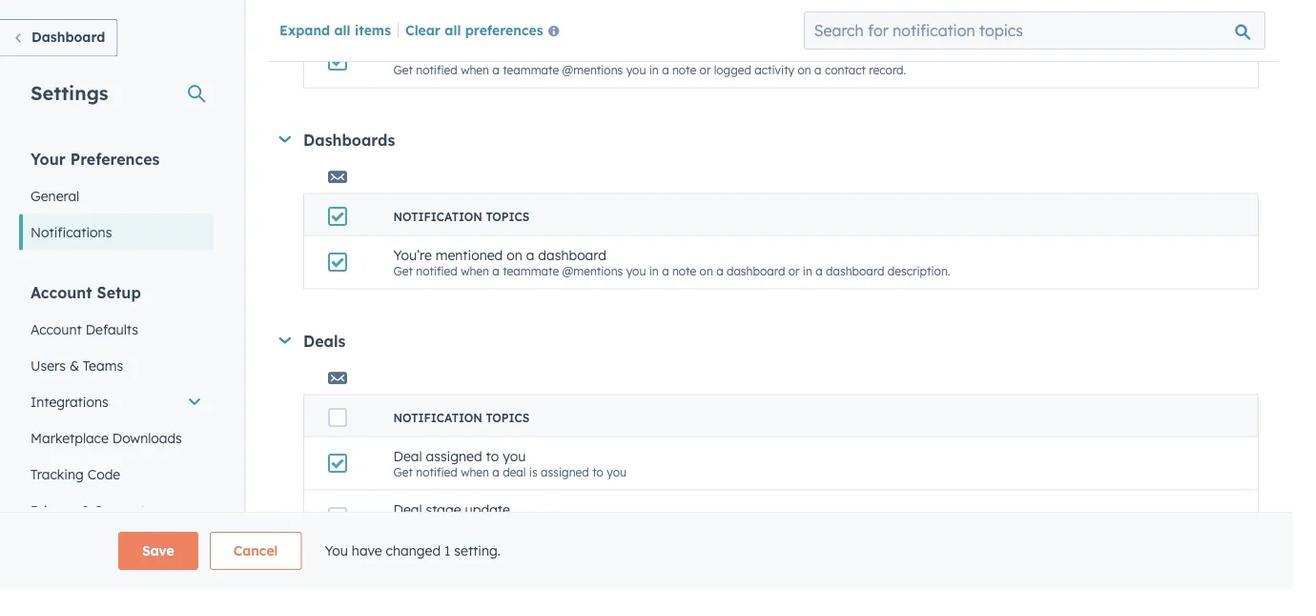 Task type: describe. For each thing, give the bounding box(es) containing it.
caret image for deals
[[279, 337, 291, 344]]

deal stage update get notified when a deal you own or follow moves to a new stage.
[[393, 501, 748, 532]]

3 you're from the top
[[393, 555, 432, 572]]

get notified when a teammate @mentions you in a note or logged activity on a company record.
[[393, 9, 916, 23]]

you inside you're mentioned on a dashboard get notified when a teammate @mentions you in a note on a dashboard or in a dashboard description.
[[626, 264, 646, 278]]

teams
[[83, 357, 123, 374]]

clear all preferences
[[405, 21, 543, 38]]

when inside the "deal stage update get notified when a deal you own or follow moves to a new stage."
[[461, 518, 489, 532]]

you're mentioned on a deal record
[[393, 555, 609, 572]]

0 horizontal spatial to
[[486, 448, 499, 465]]

caret image for dashboards
[[279, 136, 291, 143]]

you're for you're mentioned on a dashboard
[[393, 247, 432, 264]]

downloads
[[112, 430, 182, 446]]

when inside deal assigned to you get notified when a deal is assigned to you
[[461, 465, 489, 479]]

you have changed 1 setting.
[[325, 543, 501, 559]]

@mentions inside you're mentioned on a dashboard get notified when a teammate @mentions you in a note on a dashboard or in a dashboard description.
[[562, 264, 623, 278]]

moves
[[627, 518, 662, 532]]

or up you're mentioned on a contact record get notified when a teammate @mentions you in a note or logged activity on a contact record.
[[700, 9, 711, 23]]

notified inside you're mentioned on a contact record get notified when a teammate @mentions you in a note or logged activity on a contact record.
[[416, 62, 458, 77]]

a inside deal assigned to you get notified when a deal is assigned to you
[[493, 465, 500, 479]]

integrations
[[31, 393, 108, 410]]

get inside deal assigned to you get notified when a deal is assigned to you
[[393, 465, 413, 479]]

general link
[[19, 178, 214, 214]]

account defaults link
[[19, 311, 214, 348]]

1 notified from the top
[[416, 9, 458, 23]]

account setup
[[31, 283, 141, 302]]

integrations button
[[19, 384, 214, 420]]

& for users
[[70, 357, 79, 374]]

save
[[142, 543, 174, 559]]

notifications link
[[19, 214, 214, 250]]

to inside the "deal stage update get notified when a deal you own or follow moves to a new stage."
[[665, 518, 676, 532]]

setting.
[[454, 543, 501, 559]]

account defaults
[[31, 321, 138, 338]]

deal inside deal assigned to you get notified when a deal is assigned to you
[[503, 465, 526, 479]]

follow
[[592, 518, 624, 532]]

tracking
[[31, 466, 84, 483]]

account setup element
[[19, 282, 214, 565]]

own
[[552, 518, 574, 532]]

teammate inside you're mentioned on a dashboard get notified when a teammate @mentions you in a note on a dashboard or in a dashboard description.
[[503, 264, 559, 278]]

0 horizontal spatial dashboard
[[538, 247, 607, 264]]

all for expand
[[334, 21, 351, 38]]

notifications
[[31, 224, 112, 240]]

company
[[825, 9, 875, 23]]

tracking code
[[31, 466, 120, 483]]

marketplace downloads
[[31, 430, 182, 446]]

deals button
[[278, 331, 1259, 351]]

you're for you're mentioned on a contact record
[[393, 46, 432, 62]]

1 logged from the top
[[714, 9, 752, 23]]

account for account defaults
[[31, 321, 82, 338]]

consent
[[94, 502, 145, 519]]

1 @mentions from the top
[[562, 9, 623, 23]]

notification for dashboards
[[393, 209, 483, 224]]

dashboard
[[31, 29, 105, 45]]

deals
[[303, 331, 346, 351]]

or inside the "deal stage update get notified when a deal you own or follow moves to a new stage."
[[578, 518, 589, 532]]

notification for deals
[[393, 411, 483, 425]]

expand all items
[[279, 21, 391, 38]]

1 get from the top
[[393, 9, 413, 23]]

1 horizontal spatial assigned
[[541, 465, 589, 479]]

you're mentioned on a contact record get notified when a teammate @mentions you in a note or logged activity on a contact record.
[[393, 46, 906, 77]]

or inside you're mentioned on a contact record get notified when a teammate @mentions you in a note or logged activity on a contact record.
[[700, 62, 711, 77]]

2 horizontal spatial dashboard
[[826, 264, 885, 278]]

or inside you're mentioned on a dashboard get notified when a teammate @mentions you in a note on a dashboard or in a dashboard description.
[[789, 264, 800, 278]]

record for contact
[[590, 46, 630, 62]]

teammate inside you're mentioned on a contact record get notified when a teammate @mentions you in a note or logged activity on a contact record.
[[503, 62, 559, 77]]

setup
[[97, 283, 141, 302]]

have
[[352, 543, 382, 559]]

items
[[355, 21, 391, 38]]

activity inside you're mentioned on a contact record get notified when a teammate @mentions you in a note or logged activity on a contact record.
[[755, 62, 795, 77]]

stage.
[[715, 518, 748, 532]]

topics for deals
[[486, 411, 530, 425]]



Task type: vqa. For each thing, say whether or not it's contained in the screenshot.
Dashboards Dropdown Button
yes



Task type: locate. For each thing, give the bounding box(es) containing it.
notified inside you're mentioned on a dashboard get notified when a teammate @mentions you in a note on a dashboard or in a dashboard description.
[[416, 264, 458, 278]]

0 horizontal spatial assigned
[[426, 448, 482, 465]]

you
[[325, 543, 348, 559]]

assigned right is
[[541, 465, 589, 479]]

record inside you're mentioned on a contact record get notified when a teammate @mentions you in a note or logged activity on a contact record.
[[590, 46, 630, 62]]

3 note from the top
[[672, 264, 697, 278]]

2 notified from the top
[[416, 62, 458, 77]]

3 notified from the top
[[416, 264, 458, 278]]

dashboard link
[[0, 19, 118, 57]]

0 vertical spatial record
[[590, 46, 630, 62]]

privacy & consent link
[[19, 493, 214, 529]]

1 mentioned from the top
[[436, 46, 503, 62]]

1 vertical spatial deal
[[393, 501, 422, 518]]

deal
[[503, 465, 526, 479], [503, 518, 526, 532], [538, 555, 565, 572]]

2 vertical spatial deal
[[538, 555, 565, 572]]

0 vertical spatial activity
[[755, 9, 795, 23]]

notified inside deal assigned to you get notified when a deal is assigned to you
[[416, 465, 458, 479]]

mentioned inside you're mentioned on a contact record get notified when a teammate @mentions you in a note or logged activity on a contact record.
[[436, 46, 503, 62]]

1 vertical spatial mentioned
[[436, 247, 503, 264]]

3 get from the top
[[393, 264, 413, 278]]

0 vertical spatial deal
[[393, 448, 422, 465]]

1 notification from the top
[[393, 209, 483, 224]]

all
[[334, 21, 351, 38], [445, 21, 461, 38]]

4 get from the top
[[393, 465, 413, 479]]

cancel
[[233, 543, 278, 559]]

1 when from the top
[[461, 9, 489, 23]]

get inside you're mentioned on a contact record get notified when a teammate @mentions you in a note or logged activity on a contact record.
[[393, 62, 413, 77]]

2 caret image from the top
[[279, 337, 291, 344]]

save button
[[118, 532, 198, 570]]

when
[[461, 9, 489, 23], [461, 62, 489, 77], [461, 264, 489, 278], [461, 465, 489, 479], [461, 518, 489, 532]]

1
[[445, 543, 451, 559]]

deal
[[393, 448, 422, 465], [393, 501, 422, 518]]

get inside you're mentioned on a dashboard get notified when a teammate @mentions you in a note on a dashboard or in a dashboard description.
[[393, 264, 413, 278]]

deal inside the "deal stage update get notified when a deal you own or follow moves to a new stage."
[[503, 518, 526, 532]]

notified
[[416, 9, 458, 23], [416, 62, 458, 77], [416, 264, 458, 278], [416, 465, 458, 479], [416, 518, 458, 532]]

privacy
[[31, 502, 77, 519]]

record for deal
[[569, 555, 609, 572]]

2 logged from the top
[[714, 62, 752, 77]]

caret image inside dashboards dropdown button
[[279, 136, 291, 143]]

notification topics
[[393, 209, 530, 224], [393, 411, 530, 425]]

to
[[486, 448, 499, 465], [592, 465, 604, 479], [665, 518, 676, 532]]

2 deal from the top
[[393, 501, 422, 518]]

a
[[493, 9, 500, 23], [662, 9, 669, 23], [815, 9, 822, 23], [526, 46, 535, 62], [493, 62, 500, 77], [662, 62, 669, 77], [815, 62, 822, 77], [526, 247, 535, 264], [493, 264, 500, 278], [662, 264, 669, 278], [717, 264, 724, 278], [816, 264, 823, 278], [493, 465, 500, 479], [493, 518, 500, 532], [679, 518, 687, 532], [526, 555, 535, 572]]

to up the "deal stage update get notified when a deal you own or follow moves to a new stage."
[[592, 465, 604, 479]]

get inside the "deal stage update get notified when a deal you own or follow moves to a new stage."
[[393, 518, 413, 532]]

0 vertical spatial record.
[[879, 9, 916, 23]]

assigned up stage
[[426, 448, 482, 465]]

3 @mentions from the top
[[562, 264, 623, 278]]

clear all preferences button
[[405, 20, 567, 43]]

mentioned for you're mentioned on a contact record
[[436, 46, 503, 62]]

contact
[[538, 46, 586, 62], [825, 62, 866, 77]]

or down get notified when a teammate @mentions you in a note or logged activity on a company record.
[[700, 62, 711, 77]]

2 you're from the top
[[393, 247, 432, 264]]

in inside you're mentioned on a contact record get notified when a teammate @mentions you in a note or logged activity on a contact record.
[[649, 62, 659, 77]]

1 vertical spatial activity
[[755, 62, 795, 77]]

marketplace downloads link
[[19, 420, 214, 456]]

logged
[[714, 9, 752, 23], [714, 62, 752, 77]]

1 vertical spatial notification
[[393, 411, 483, 425]]

you inside you're mentioned on a contact record get notified when a teammate @mentions you in a note or logged activity on a contact record.
[[626, 62, 646, 77]]

1 vertical spatial @mentions
[[562, 62, 623, 77]]

in
[[649, 9, 659, 23], [649, 62, 659, 77], [649, 264, 659, 278], [803, 264, 813, 278]]

get
[[393, 9, 413, 23], [393, 62, 413, 77], [393, 264, 413, 278], [393, 465, 413, 479], [393, 518, 413, 532]]

all left items
[[334, 21, 351, 38]]

all for clear
[[445, 21, 461, 38]]

note
[[672, 9, 697, 23], [672, 62, 697, 77], [672, 264, 697, 278]]

note inside you're mentioned on a contact record get notified when a teammate @mentions you in a note or logged activity on a contact record.
[[672, 62, 697, 77]]

0 vertical spatial notification
[[393, 209, 483, 224]]

activity up dashboards dropdown button
[[755, 62, 795, 77]]

deal left stage
[[393, 501, 422, 518]]

1 vertical spatial you're
[[393, 247, 432, 264]]

dashboards button
[[278, 130, 1259, 149]]

notification topics for deals
[[393, 411, 530, 425]]

4 when from the top
[[461, 465, 489, 479]]

2 account from the top
[[31, 321, 82, 338]]

2 vertical spatial mentioned
[[436, 555, 503, 572]]

0 vertical spatial note
[[672, 9, 697, 23]]

all inside button
[[445, 21, 461, 38]]

0 vertical spatial mentioned
[[436, 46, 503, 62]]

or right 'own'
[[578, 518, 589, 532]]

topics
[[486, 209, 530, 224], [486, 411, 530, 425]]

1 vertical spatial record.
[[869, 62, 906, 77]]

mentioned for you're mentioned on a dashboard
[[436, 247, 503, 264]]

1 horizontal spatial contact
[[825, 62, 866, 77]]

account up account defaults
[[31, 283, 92, 302]]

1 topics from the top
[[486, 209, 530, 224]]

2 when from the top
[[461, 62, 489, 77]]

caret image left dashboards
[[279, 136, 291, 143]]

tracking code link
[[19, 456, 214, 493]]

2 horizontal spatial to
[[665, 518, 676, 532]]

5 get from the top
[[393, 518, 413, 532]]

2 vertical spatial you're
[[393, 555, 432, 572]]

note inside you're mentioned on a dashboard get notified when a teammate @mentions you in a note on a dashboard or in a dashboard description.
[[672, 264, 697, 278]]

deal down 'own'
[[538, 555, 565, 572]]

your preferences element
[[19, 148, 214, 250]]

activity
[[755, 9, 795, 23], [755, 62, 795, 77]]

2 get from the top
[[393, 62, 413, 77]]

or
[[700, 9, 711, 23], [700, 62, 711, 77], [789, 264, 800, 278], [578, 518, 589, 532]]

contact down company on the right top of page
[[825, 62, 866, 77]]

1 account from the top
[[31, 283, 92, 302]]

2 topics from the top
[[486, 411, 530, 425]]

your preferences
[[31, 149, 160, 168]]

settings
[[31, 81, 108, 104]]

changed
[[386, 543, 441, 559]]

you
[[626, 9, 646, 23], [626, 62, 646, 77], [626, 264, 646, 278], [503, 448, 526, 465], [607, 465, 627, 479], [529, 518, 549, 532]]

0 vertical spatial logged
[[714, 9, 752, 23]]

assigned
[[426, 448, 482, 465], [541, 465, 589, 479]]

users & teams link
[[19, 348, 214, 384]]

&
[[70, 357, 79, 374], [80, 502, 90, 519]]

is
[[529, 465, 538, 479]]

deal up you're mentioned on a deal record
[[503, 518, 526, 532]]

0 vertical spatial you're
[[393, 46, 432, 62]]

1 vertical spatial &
[[80, 502, 90, 519]]

to left is
[[486, 448, 499, 465]]

preferences
[[465, 21, 543, 38]]

expand all items button
[[279, 21, 391, 38]]

1 vertical spatial topics
[[486, 411, 530, 425]]

2 notification from the top
[[393, 411, 483, 425]]

new
[[690, 518, 712, 532]]

& inside privacy & consent link
[[80, 502, 90, 519]]

1 horizontal spatial &
[[80, 502, 90, 519]]

0 vertical spatial teammate
[[503, 9, 559, 23]]

0 vertical spatial &
[[70, 357, 79, 374]]

1 caret image from the top
[[279, 136, 291, 143]]

all right clear
[[445, 21, 461, 38]]

1 deal from the top
[[393, 448, 422, 465]]

general
[[31, 187, 79, 204]]

notification
[[393, 209, 483, 224], [393, 411, 483, 425]]

teammate
[[503, 9, 559, 23], [503, 62, 559, 77], [503, 264, 559, 278]]

contact down preferences
[[538, 46, 586, 62]]

1 vertical spatial logged
[[714, 62, 752, 77]]

dashboard
[[538, 247, 607, 264], [727, 264, 785, 278], [826, 264, 885, 278]]

record.
[[879, 9, 916, 23], [869, 62, 906, 77]]

cancel button
[[210, 532, 302, 570]]

1 vertical spatial teammate
[[503, 62, 559, 77]]

5 when from the top
[[461, 518, 489, 532]]

1 notification topics from the top
[[393, 209, 530, 224]]

2 vertical spatial teammate
[[503, 264, 559, 278]]

activity left company on the right top of page
[[755, 9, 795, 23]]

2 teammate from the top
[[503, 62, 559, 77]]

2 activity from the top
[[755, 62, 795, 77]]

caret image inside deals dropdown button
[[279, 337, 291, 344]]

& right "privacy"
[[80, 502, 90, 519]]

privacy & consent
[[31, 502, 145, 519]]

to right moves on the bottom of page
[[665, 518, 676, 532]]

3 teammate from the top
[[503, 264, 559, 278]]

dashboards
[[303, 130, 395, 149]]

1 horizontal spatial to
[[592, 465, 604, 479]]

your
[[31, 149, 66, 168]]

users & teams
[[31, 357, 123, 374]]

2 vertical spatial @mentions
[[562, 264, 623, 278]]

topics for dashboards
[[486, 209, 530, 224]]

2 @mentions from the top
[[562, 62, 623, 77]]

deal assigned to you get notified when a deal is assigned to you
[[393, 448, 627, 479]]

1 horizontal spatial dashboard
[[727, 264, 785, 278]]

2 mentioned from the top
[[436, 247, 503, 264]]

& inside users & teams link
[[70, 357, 79, 374]]

deal inside the "deal stage update get notified when a deal you own or follow moves to a new stage."
[[393, 501, 422, 518]]

caret image left the deals
[[279, 337, 291, 344]]

5 notified from the top
[[416, 518, 458, 532]]

account up users
[[31, 321, 82, 338]]

caret image
[[279, 136, 291, 143], [279, 337, 291, 344]]

@mentions inside you're mentioned on a contact record get notified when a teammate @mentions you in a note or logged activity on a contact record.
[[562, 62, 623, 77]]

1 vertical spatial deal
[[503, 518, 526, 532]]

1 activity from the top
[[755, 9, 795, 23]]

1 you're from the top
[[393, 46, 432, 62]]

account for account setup
[[31, 283, 92, 302]]

when inside you're mentioned on a contact record get notified when a teammate @mentions you in a note or logged activity on a contact record.
[[461, 62, 489, 77]]

0 vertical spatial notification topics
[[393, 209, 530, 224]]

Search for notification topics search field
[[804, 11, 1266, 50]]

stage
[[426, 501, 461, 518]]

record. down company on the right top of page
[[869, 62, 906, 77]]

marketplace
[[31, 430, 109, 446]]

0 horizontal spatial contact
[[538, 46, 586, 62]]

account
[[31, 283, 92, 302], [31, 321, 82, 338]]

logged up you're mentioned on a contact record get notified when a teammate @mentions you in a note or logged activity on a contact record.
[[714, 9, 752, 23]]

you're inside you're mentioned on a dashboard get notified when a teammate @mentions you in a note on a dashboard or in a dashboard description.
[[393, 247, 432, 264]]

deal up you have changed 1 setting.
[[393, 448, 422, 465]]

0 horizontal spatial all
[[334, 21, 351, 38]]

expand
[[279, 21, 330, 38]]

& for privacy
[[80, 502, 90, 519]]

code
[[87, 466, 120, 483]]

preferences
[[70, 149, 160, 168]]

update
[[465, 501, 510, 518]]

0 vertical spatial topics
[[486, 209, 530, 224]]

2 vertical spatial note
[[672, 264, 697, 278]]

you're inside you're mentioned on a contact record get notified when a teammate @mentions you in a note or logged activity on a contact record.
[[393, 46, 432, 62]]

0 horizontal spatial &
[[70, 357, 79, 374]]

deal inside deal assigned to you get notified when a deal is assigned to you
[[393, 448, 422, 465]]

@mentions
[[562, 9, 623, 23], [562, 62, 623, 77], [562, 264, 623, 278]]

on
[[798, 9, 811, 23], [507, 46, 523, 62], [798, 62, 811, 77], [507, 247, 523, 264], [700, 264, 713, 278], [507, 555, 523, 572]]

1 vertical spatial caret image
[[279, 337, 291, 344]]

3 mentioned from the top
[[436, 555, 503, 572]]

defaults
[[86, 321, 138, 338]]

deal left is
[[503, 465, 526, 479]]

3 when from the top
[[461, 264, 489, 278]]

clear
[[405, 21, 441, 38]]

1 vertical spatial note
[[672, 62, 697, 77]]

you're
[[393, 46, 432, 62], [393, 247, 432, 264], [393, 555, 432, 572]]

you're mentioned on a dashboard get notified when a teammate @mentions you in a note on a dashboard or in a dashboard description.
[[393, 247, 951, 278]]

1 vertical spatial notification topics
[[393, 411, 530, 425]]

deal for deal stage update
[[393, 501, 422, 518]]

record
[[590, 46, 630, 62], [569, 555, 609, 572]]

2 all from the left
[[445, 21, 461, 38]]

1 vertical spatial record
[[569, 555, 609, 572]]

0 vertical spatial caret image
[[279, 136, 291, 143]]

1 teammate from the top
[[503, 9, 559, 23]]

4 notified from the top
[[416, 465, 458, 479]]

mentioned inside you're mentioned on a dashboard get notified when a teammate @mentions you in a note on a dashboard or in a dashboard description.
[[436, 247, 503, 264]]

notification topics for dashboards
[[393, 209, 530, 224]]

notified inside the "deal stage update get notified when a deal you own or follow moves to a new stage."
[[416, 518, 458, 532]]

mentioned
[[436, 46, 503, 62], [436, 247, 503, 264], [436, 555, 503, 572]]

& right users
[[70, 357, 79, 374]]

1 all from the left
[[334, 21, 351, 38]]

you inside the "deal stage update get notified when a deal you own or follow moves to a new stage."
[[529, 518, 549, 532]]

0 vertical spatial @mentions
[[562, 9, 623, 23]]

2 notification topics from the top
[[393, 411, 530, 425]]

0 vertical spatial deal
[[503, 465, 526, 479]]

1 horizontal spatial all
[[445, 21, 461, 38]]

logged inside you're mentioned on a contact record get notified when a teammate @mentions you in a note or logged activity on a contact record.
[[714, 62, 752, 77]]

logged up dashboards dropdown button
[[714, 62, 752, 77]]

record. inside you're mentioned on a contact record get notified when a teammate @mentions you in a note or logged activity on a contact record.
[[869, 62, 906, 77]]

description.
[[888, 264, 951, 278]]

users
[[31, 357, 66, 374]]

record down follow
[[569, 555, 609, 572]]

0 vertical spatial account
[[31, 283, 92, 302]]

when inside you're mentioned on a dashboard get notified when a teammate @mentions you in a note on a dashboard or in a dashboard description.
[[461, 264, 489, 278]]

deal for deal assigned to you
[[393, 448, 422, 465]]

record. right company on the right top of page
[[879, 9, 916, 23]]

1 vertical spatial account
[[31, 321, 82, 338]]

1 note from the top
[[672, 9, 697, 23]]

2 note from the top
[[672, 62, 697, 77]]

or up deals dropdown button
[[789, 264, 800, 278]]

record down get notified when a teammate @mentions you in a note or logged activity on a company record.
[[590, 46, 630, 62]]



